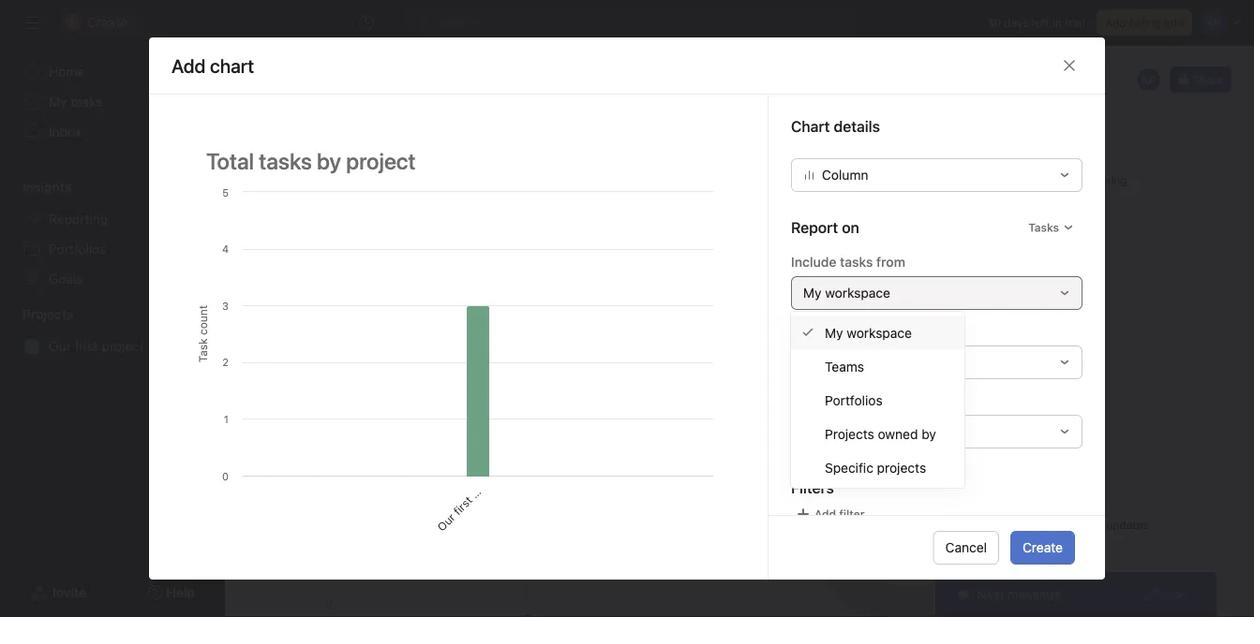 Task type: vqa. For each thing, say whether or not it's contained in the screenshot.
the profile
no



Task type: locate. For each thing, give the bounding box(es) containing it.
teams link
[[791, 350, 965, 384]]

1 horizontal spatial our
[[435, 511, 458, 534]]

0 horizontal spatial this week
[[474, 388, 533, 403]]

1 vertical spatial upcoming tasks by assignee this week
[[626, 419, 759, 455]]

1 vertical spatial axis
[[805, 393, 830, 409]]

tasks inside 'global' element
[[71, 94, 103, 110]]

0 vertical spatial goals
[[49, 271, 83, 287]]

resourcing inside button
[[179, 161, 247, 176]]

1 vertical spatial by project
[[870, 438, 940, 455]]

in inside button
[[397, 320, 407, 333]]

workspace down the include tasks from
[[825, 285, 891, 301]]

2 vertical spatial first
[[451, 494, 475, 518]]

tasks
[[1029, 221, 1060, 234], [363, 320, 394, 333], [833, 320, 864, 333]]

left
[[1033, 16, 1050, 29]]

tasks in my workspace down add custom chart
[[363, 320, 488, 333]]

add billing info
[[1106, 16, 1184, 29]]

2 horizontal spatial in
[[1053, 16, 1062, 29]]

add for add custom chart
[[415, 250, 443, 268]]

1 horizontal spatial upcoming tasks by assignee this week
[[626, 419, 759, 455]]

0 horizontal spatial tasks in my workspace
[[363, 320, 488, 333]]

2 horizontal spatial project
[[514, 220, 550, 256]]

add inside dropdown button
[[815, 508, 837, 521]]

projects for projects
[[23, 307, 74, 323]]

goals for goals by team
[[383, 419, 422, 437]]

projects inside button
[[870, 181, 927, 199]]

work
[[179, 197, 210, 212]]

0 vertical spatial upcoming tasks by assignee this week
[[294, 388, 533, 403]]

my
[[308, 79, 333, 101], [49, 94, 67, 110], [804, 285, 822, 301], [410, 320, 426, 333], [880, 320, 896, 333], [825, 325, 844, 341]]

close image
[[1062, 58, 1077, 73], [1174, 588, 1189, 603]]

upcoming tasks by assignee this week
[[294, 388, 533, 403], [626, 419, 759, 455]]

project
[[514, 220, 550, 256], [102, 339, 145, 354], [468, 466, 504, 501]]

0 horizontal spatial goals
[[49, 271, 83, 287]]

1 vertical spatial my workspace
[[825, 325, 912, 341]]

0 vertical spatial portfolios
[[49, 241, 107, 257]]

0 horizontal spatial first
[[75, 339, 98, 354]]

1 vertical spatial assignee
[[626, 438, 688, 455]]

1 vertical spatial add
[[415, 250, 443, 268]]

in
[[1053, 16, 1062, 29], [397, 320, 407, 333], [867, 320, 877, 333]]

by project up projects
[[870, 438, 940, 455]]

1 vertical spatial our first project
[[49, 339, 145, 354]]

my right filter
[[825, 325, 844, 341]]

goals inside button
[[383, 419, 422, 437]]

image of a blue column chart image
[[383, 463, 574, 538]]

info
[[1165, 16, 1184, 29]]

add inside button
[[415, 250, 443, 268]]

tasks in my workspace
[[363, 320, 488, 333], [833, 320, 958, 333]]

1 vertical spatial first
[[75, 339, 98, 354]]

0 vertical spatial add
[[1106, 16, 1127, 29]]

my inside my workspace link
[[825, 325, 844, 341]]

0 vertical spatial project
[[514, 220, 550, 256]]

0 horizontal spatial resourcing
[[179, 161, 247, 176]]

0 horizontal spatial by project
[[626, 199, 696, 217]]

specific projects link
[[791, 451, 965, 485]]

projects by status button
[[854, 164, 1076, 316]]

recent
[[1070, 519, 1103, 532]]

add inside button
[[1106, 16, 1127, 29]]

home
[[49, 64, 85, 80]]

0 vertical spatial my workspace
[[804, 285, 891, 301]]

workspace down add custom chart
[[429, 320, 488, 333]]

by inside 'button'
[[743, 419, 759, 437]]

invite
[[53, 586, 86, 601]]

projects down x-
[[763, 388, 814, 403]]

resourcing
[[179, 161, 247, 176], [367, 363, 462, 385]]

1 vertical spatial portfolios
[[825, 393, 883, 408]]

2 tasks in my workspace from the left
[[833, 320, 958, 333]]

workspace up teams link
[[847, 325, 912, 341]]

project inside "link"
[[102, 339, 145, 354]]

goals
[[49, 271, 83, 287], [383, 419, 422, 437]]

assignee
[[415, 388, 470, 403], [626, 438, 688, 455]]

tasks in my workspace up teams link
[[833, 320, 958, 333]]

upcoming tasks by assignee this week up image of a blue lollipop chart
[[626, 419, 759, 455]]

1 horizontal spatial add
[[815, 508, 837, 521]]

by status
[[931, 181, 995, 199]]

goals link
[[11, 264, 214, 294]]

2 vertical spatial upcoming
[[626, 419, 698, 437]]

0 horizontal spatial in
[[397, 320, 407, 333]]

1 horizontal spatial first
[[451, 494, 475, 518]]

goals left the by team
[[383, 419, 422, 437]]

portfolios link up the 'this'
[[791, 384, 965, 417]]

goals up projects dropdown button in the left of the page
[[49, 271, 83, 287]]

axis right 1
[[806, 324, 830, 339]]

resourcing down the 'tasks in my workspace' button
[[367, 363, 462, 385]]

my up the inbox
[[49, 94, 67, 110]]

by up image of a blue lollipop chart
[[743, 419, 759, 437]]

0 horizontal spatial portfolios link
[[11, 234, 214, 264]]

projects
[[870, 181, 927, 199], [23, 307, 74, 323], [763, 388, 814, 403], [825, 426, 875, 442]]

my workspace up teams link
[[825, 325, 912, 341]]

0 horizontal spatial project
[[102, 339, 145, 354]]

2 vertical spatial add
[[815, 508, 837, 521]]

add left filter
[[815, 508, 837, 521]]

projects up specific
[[825, 426, 875, 442]]

global element
[[0, 46, 225, 158]]

close image right expand new message image
[[1174, 588, 1189, 603]]

resourcing button
[[179, 151, 337, 187]]

1 horizontal spatial this week
[[692, 438, 758, 455]]

projects up our first project "link"
[[23, 307, 74, 323]]

1 horizontal spatial resourcing
[[367, 363, 462, 385]]

1 horizontal spatial by project
[[870, 438, 940, 455]]

2 horizontal spatial first
[[497, 249, 521, 273]]

updates
[[1107, 519, 1149, 532]]

close image down trial
[[1062, 58, 1077, 73]]

1
[[786, 320, 791, 333]]

inbox link
[[11, 117, 214, 147]]

my workspace button
[[791, 277, 1083, 310]]

projects right "column"
[[870, 181, 927, 199]]

my down add custom chart
[[410, 320, 426, 333]]

portfolios down teams
[[825, 393, 883, 408]]

search button
[[406, 8, 856, 38]]

1 vertical spatial this week
[[692, 438, 758, 455]]

add left billing
[[1106, 16, 1127, 29]]

add filter button
[[791, 502, 870, 528]]

image of a multicolored column chart image
[[870, 463, 1061, 538]]

by
[[397, 388, 412, 403], [818, 388, 833, 403], [743, 419, 759, 437], [922, 426, 937, 442]]

tasks down home
[[71, 94, 103, 110]]

0 vertical spatial by project
[[626, 199, 696, 217]]

1 vertical spatial portfolios link
[[791, 384, 965, 417]]

tasks inside this month's tasks by project
[[964, 419, 1001, 437]]

tasks button
[[1020, 215, 1083, 241]]

0 horizontal spatial tasks
[[363, 320, 394, 333]]

1 horizontal spatial upcoming
[[626, 419, 698, 437]]

tasks inside 'tasks' dropdown button
[[1029, 221, 1060, 234]]

this month's tasks by project
[[870, 419, 1001, 455]]

projects inside dropdown button
[[23, 307, 74, 323]]

1 horizontal spatial goals
[[383, 419, 422, 437]]

0 horizontal spatial add
[[415, 250, 443, 268]]

0 vertical spatial portfolios link
[[11, 234, 214, 264]]

2 horizontal spatial upcoming
[[1073, 174, 1127, 187]]

this week up image of a blue lollipop chart
[[692, 438, 758, 455]]

our first project
[[481, 220, 550, 289], [49, 339, 145, 354], [435, 466, 504, 534]]

this week
[[474, 388, 533, 403], [692, 438, 758, 455]]

incomplete tasks by project button
[[610, 164, 832, 316]]

1 horizontal spatial tasks in my workspace
[[833, 320, 958, 333]]

1 tasks in my workspace from the left
[[363, 320, 488, 333]]

assignee inside 'button'
[[626, 438, 688, 455]]

tasks inside incomplete tasks by project
[[708, 181, 745, 199]]

tasks right incomplete
[[708, 181, 745, 199]]

0 horizontal spatial close image
[[1062, 58, 1077, 73]]

insights
[[23, 180, 72, 195]]

axis down teams
[[805, 393, 830, 409]]

0 horizontal spatial assignee
[[415, 388, 470, 403]]

add left custom chart
[[415, 250, 443, 268]]

specific
[[825, 460, 874, 476]]

this week up the by team
[[474, 388, 533, 403]]

assignee up image of a blue lollipop chart
[[626, 438, 688, 455]]

billing
[[1130, 16, 1161, 29]]

0 vertical spatial axis
[[806, 324, 830, 339]]

workspace inside button
[[429, 320, 488, 333]]

portfolios
[[49, 241, 107, 257], [825, 393, 883, 408]]

our
[[481, 266, 504, 289], [49, 339, 71, 354], [435, 511, 458, 534]]

no recent updates
[[1051, 519, 1149, 532]]

tasks up image of a blue lollipop chart
[[702, 419, 739, 437]]

insights element
[[0, 171, 225, 298]]

projects for projects owned by
[[825, 426, 875, 442]]

tasks right month's
[[964, 419, 1001, 437]]

add
[[1106, 16, 1127, 29], [415, 250, 443, 268], [815, 508, 837, 521]]

kp
[[1142, 73, 1156, 86]]

no
[[1051, 519, 1066, 532]]

resourcing up work health
[[179, 161, 247, 176]]

0 vertical spatial upcoming
[[1073, 174, 1127, 187]]

by right the y- at the right
[[818, 388, 833, 403]]

my down include
[[804, 285, 822, 301]]

0 vertical spatial our
[[481, 266, 504, 289]]

tasks
[[71, 94, 103, 110], [708, 181, 745, 199], [840, 254, 873, 270], [360, 388, 393, 403], [702, 419, 739, 437], [964, 419, 1001, 437]]

axis
[[806, 324, 830, 339], [805, 393, 830, 409]]

1 vertical spatial project
[[102, 339, 145, 354]]

30 days left in trial
[[987, 16, 1086, 29]]

first inside "link"
[[75, 339, 98, 354]]

expand new message image
[[1144, 588, 1159, 603]]

my workspace inside my workspace link
[[825, 325, 912, 341]]

1 horizontal spatial assignee
[[626, 438, 688, 455]]

portfolios link down reporting
[[11, 234, 214, 264]]

first dashboard
[[338, 79, 466, 101]]

2 horizontal spatial add
[[1106, 16, 1127, 29]]

1 vertical spatial upcoming
[[294, 388, 357, 403]]

assignee up goals by team
[[415, 388, 470, 403]]

1 vertical spatial goals
[[383, 419, 422, 437]]

our first project link
[[11, 332, 214, 362]]

1 horizontal spatial close image
[[1174, 588, 1189, 603]]

portfolios link
[[11, 234, 214, 264], [791, 384, 965, 417]]

1 horizontal spatial project
[[468, 466, 504, 501]]

our inside "link"
[[49, 339, 71, 354]]

0 horizontal spatial portfolios
[[49, 241, 107, 257]]

chart details
[[791, 118, 880, 135]]

add for add filter
[[815, 508, 837, 521]]

workspace
[[825, 285, 891, 301], [429, 320, 488, 333], [899, 320, 958, 333], [847, 325, 912, 341]]

axis for x-
[[806, 324, 830, 339]]

0 vertical spatial first
[[497, 249, 521, 273]]

2 vertical spatial our first project
[[435, 466, 504, 534]]

upcoming
[[1073, 174, 1127, 187], [294, 388, 357, 403], [626, 419, 698, 437]]

portfolios link for goals link
[[11, 234, 214, 264]]

goals inside insights element
[[49, 271, 83, 287]]

0 vertical spatial assignee
[[415, 388, 470, 403]]

0 horizontal spatial our
[[49, 339, 71, 354]]

2 horizontal spatial tasks
[[1029, 221, 1060, 234]]

0 vertical spatial resourcing
[[179, 161, 247, 176]]

1 horizontal spatial portfolios link
[[791, 384, 965, 417]]

upcoming tasks by assignee this week button
[[610, 402, 832, 554]]

upcoming tasks by assignee this week up goals by team
[[294, 388, 533, 403]]

share
[[1193, 73, 1224, 86]]

project status
[[836, 388, 922, 403]]

incomplete
[[626, 181, 704, 199]]

upcoming tasks by assignee this week inside 'button'
[[626, 419, 759, 455]]

my workspace down the include tasks from
[[804, 285, 891, 301]]

0 horizontal spatial upcoming
[[294, 388, 357, 403]]

1 vertical spatial our
[[49, 339, 71, 354]]

by project down incomplete
[[626, 199, 696, 217]]

0 vertical spatial close image
[[1062, 58, 1077, 73]]

portfolios down reporting
[[49, 241, 107, 257]]



Task type: describe. For each thing, give the bounding box(es) containing it.
Total tasks by project text field
[[194, 140, 723, 183]]

image of a blue lollipop chart image
[[626, 463, 818, 538]]

y-axis
[[791, 393, 830, 409]]

add for add billing info
[[1106, 16, 1127, 29]]

axis for y-
[[805, 393, 830, 409]]

by project inside incomplete tasks by project
[[626, 199, 696, 217]]

workspace down my workspace dropdown button
[[899, 320, 958, 333]]

workspace inside dropdown button
[[825, 285, 891, 301]]

projects for projects by project status
[[763, 388, 814, 403]]

projects for projects by status
[[870, 181, 927, 199]]

create
[[1023, 541, 1063, 556]]

tasks in my workspace inside button
[[363, 320, 488, 333]]

incomplete tasks by project
[[626, 181, 745, 217]]

by up goals by team
[[397, 388, 412, 403]]

image of a multicolored donut chart image
[[870, 225, 1061, 300]]

filter
[[794, 320, 822, 333]]

projects owned by
[[825, 426, 937, 442]]

custom chart
[[447, 250, 539, 268]]

1 horizontal spatial portfolios
[[825, 393, 883, 408]]

insights button
[[0, 178, 72, 197]]

tasks inside the 'tasks in my workspace' button
[[363, 320, 394, 333]]

teams
[[825, 359, 865, 374]]

by team
[[426, 419, 482, 437]]

goals by team button
[[367, 402, 588, 554]]

trial
[[1066, 16, 1086, 29]]

goals by team
[[383, 419, 482, 437]]

home link
[[11, 57, 214, 87]]

add filter
[[815, 508, 865, 521]]

cancel
[[946, 541, 987, 556]]

report on
[[791, 219, 860, 237]]

projects button
[[0, 306, 74, 324]]

close image
[[1062, 57, 1077, 72]]

y-
[[791, 393, 805, 409]]

1 horizontal spatial tasks
[[833, 320, 864, 333]]

1 vertical spatial close image
[[1174, 588, 1189, 603]]

projects by project status
[[763, 388, 922, 403]]

projects by status
[[870, 181, 995, 199]]

portfolios inside insights element
[[49, 241, 107, 257]]

add custom chart button
[[367, 164, 588, 316]]

0 vertical spatial this week
[[474, 388, 533, 403]]

0 vertical spatial our first project
[[481, 220, 550, 289]]

our first project inside "link"
[[49, 339, 145, 354]]

my tasks
[[49, 94, 103, 110]]

add to starred image
[[502, 83, 517, 98]]

progress
[[179, 232, 233, 248]]

2 vertical spatial project
[[468, 466, 504, 501]]

this week inside 'button'
[[692, 438, 758, 455]]

search
[[438, 15, 480, 30]]

portfolios link for projects owned by link
[[791, 384, 965, 417]]

1 horizontal spatial in
[[867, 320, 877, 333]]

1 filter
[[786, 320, 822, 333]]

image of a green column chart image
[[626, 225, 818, 300]]

owned
[[878, 426, 918, 442]]

search list box
[[406, 8, 856, 38]]

tasks in my workspace button
[[293, 313, 496, 339]]

health
[[214, 197, 251, 212]]

work health
[[179, 197, 251, 212]]

work health button
[[179, 187, 337, 222]]

my inside my workspace dropdown button
[[804, 285, 822, 301]]

include tasks from
[[791, 254, 906, 270]]

days
[[1005, 16, 1029, 29]]

include
[[791, 254, 837, 270]]

this
[[870, 419, 900, 437]]

tasks left the from
[[840, 254, 873, 270]]

30
[[987, 16, 1001, 29]]

new message
[[977, 587, 1062, 603]]

show options image
[[475, 83, 490, 98]]

my inside the 'tasks in my workspace' button
[[410, 320, 426, 333]]

hide sidebar image
[[24, 15, 39, 30]]

add billing info button
[[1097, 9, 1193, 36]]

cancel button
[[934, 532, 1000, 565]]

inbox
[[49, 124, 82, 140]]

from
[[877, 254, 906, 270]]

specific projects
[[825, 460, 927, 476]]

2 horizontal spatial our
[[481, 266, 504, 289]]

tasks inside 'button'
[[702, 419, 739, 437]]

my up teams link
[[880, 320, 896, 333]]

month's
[[904, 419, 961, 437]]

by right 'owned'
[[922, 426, 937, 442]]

0 horizontal spatial upcoming tasks by assignee this week
[[294, 388, 533, 403]]

filters
[[791, 480, 834, 497]]

1 vertical spatial resourcing
[[367, 363, 462, 385]]

2 vertical spatial our
[[435, 511, 458, 534]]

filter
[[840, 508, 865, 521]]

upcoming inside 'button'
[[626, 419, 698, 437]]

projects element
[[0, 298, 225, 366]]

invite button
[[18, 577, 99, 610]]

projects owned by link
[[791, 417, 965, 451]]

by project inside this month's tasks by project
[[870, 438, 940, 455]]

kp button
[[1136, 67, 1162, 93]]

my left "first dashboard"
[[308, 79, 333, 101]]

goals for goals
[[49, 271, 83, 287]]

this month's tasks by project button
[[854, 402, 1076, 554]]

x-axis
[[791, 324, 830, 339]]

add custom chart
[[415, 250, 539, 268]]

share button
[[1170, 67, 1232, 93]]

column
[[822, 167, 869, 183]]

my workspace link
[[791, 316, 965, 350]]

reporting link
[[11, 204, 214, 234]]

projects
[[877, 460, 927, 476]]

progress button
[[179, 222, 337, 258]]

my first dashboard
[[308, 79, 466, 101]]

x-
[[791, 324, 806, 339]]

my inside my tasks link
[[49, 94, 67, 110]]

my tasks link
[[11, 87, 214, 117]]

create button
[[1011, 532, 1076, 565]]

tasks up goals by team
[[360, 388, 393, 403]]

column button
[[791, 158, 1083, 192]]

my workspace inside my workspace dropdown button
[[804, 285, 891, 301]]

reporting
[[49, 211, 108, 227]]



